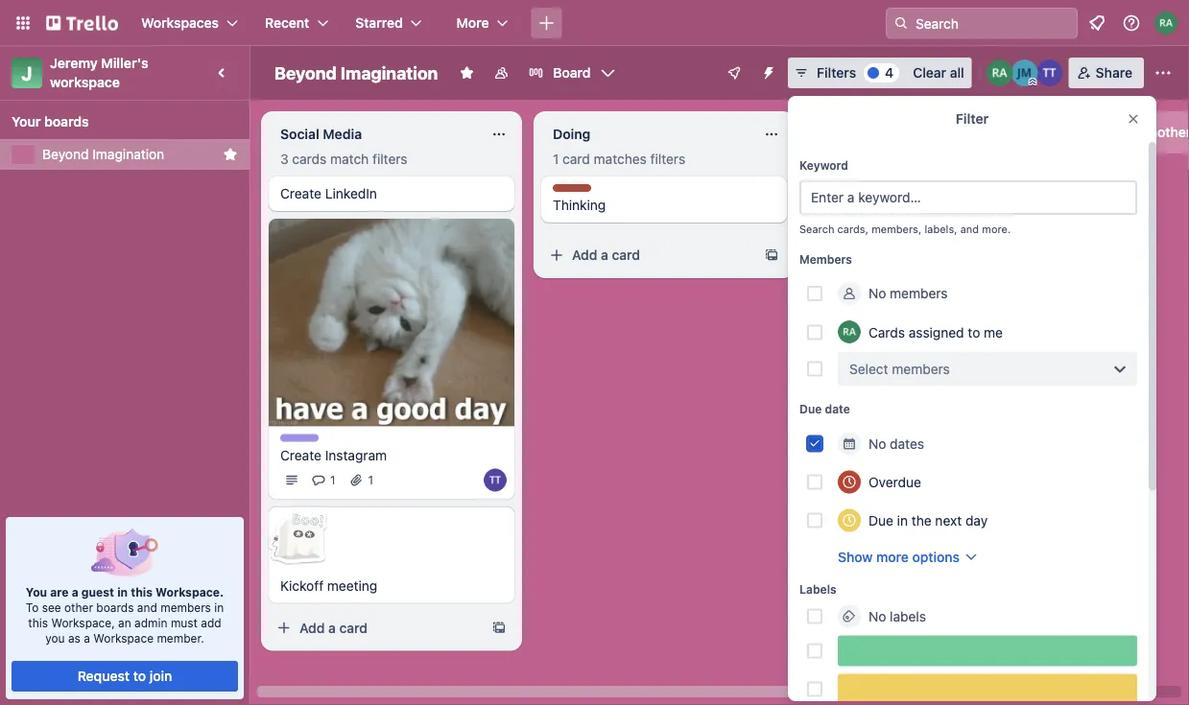 Task type: locate. For each thing, give the bounding box(es) containing it.
select
[[850, 361, 889, 377]]

create for create linkedin
[[280, 186, 322, 202]]

labels,
[[925, 223, 958, 236]]

keyword
[[800, 158, 849, 172]]

card for 3 cards match filters's add a card button
[[339, 620, 368, 636]]

jeremy miller's workspace
[[50, 55, 152, 90]]

in left the
[[897, 513, 908, 529]]

1 vertical spatial add a card button
[[541, 240, 757, 271]]

1 horizontal spatial beyond
[[275, 62, 337, 83]]

a
[[874, 193, 881, 209], [601, 247, 609, 263], [72, 586, 78, 599], [328, 620, 336, 636], [84, 632, 90, 645]]

automation image
[[754, 58, 781, 84]]

members for no members
[[890, 286, 948, 301]]

cards
[[292, 151, 327, 167], [838, 151, 872, 167]]

add for the right add a card button
[[845, 193, 870, 209]]

beyond imagination down the your boards with 1 items element
[[42, 146, 164, 162]]

create from template… image for 1 card matches filters
[[764, 248, 780, 263]]

filters down doing text field
[[651, 151, 686, 167]]

board
[[553, 65, 591, 81]]

match right 0
[[876, 151, 914, 167]]

filters up enter a keyword… text field
[[918, 151, 953, 167]]

imagination
[[341, 62, 438, 83], [92, 146, 164, 162]]

beyond inside "link"
[[42, 146, 89, 162]]

add a card button down the thinking link on the top
[[541, 240, 757, 271]]

members inside you are a guest in this workspace. to see other boards and members in this workspace, an admin must add you as a workspace member.
[[161, 601, 211, 614]]

no for no labels
[[869, 609, 886, 625]]

2 cards from the left
[[838, 151, 872, 167]]

2 match from the left
[[876, 151, 914, 167]]

due left date
[[800, 403, 822, 416]]

a down "kickoff meeting"
[[328, 620, 336, 636]]

filters down social media text field
[[373, 151, 408, 167]]

2 filters from the left
[[651, 151, 686, 167]]

cards assigned to me
[[869, 324, 1003, 340]]

miller's
[[101, 55, 149, 71]]

0 vertical spatial this
[[131, 586, 153, 599]]

day
[[966, 513, 988, 529]]

members
[[890, 286, 948, 301], [892, 361, 950, 377], [161, 601, 211, 614]]

and up 'admin'
[[137, 601, 157, 614]]

a right are
[[72, 586, 78, 599]]

create inside create linkedin link
[[280, 186, 322, 202]]

1 horizontal spatial to
[[968, 324, 981, 340]]

0 vertical spatial due
[[800, 403, 822, 416]]

1 vertical spatial to
[[133, 669, 146, 685]]

a down thinking
[[601, 247, 609, 263]]

as
[[68, 632, 81, 645]]

create down 3
[[280, 186, 322, 202]]

board button
[[521, 58, 624, 88]]

to left join
[[133, 669, 146, 685]]

0 vertical spatial no
[[869, 286, 886, 301]]

this down to at left
[[28, 616, 48, 630]]

0 horizontal spatial add a card button
[[269, 613, 484, 644]]

request to join button
[[12, 661, 238, 692]]

meeting
[[327, 578, 378, 594]]

no left labels
[[869, 609, 886, 625]]

create down color: purple, title: none image
[[280, 447, 322, 463]]

linkedin
[[325, 186, 377, 202]]

social
[[280, 126, 319, 142]]

1 horizontal spatial this
[[131, 586, 153, 599]]

no
[[869, 286, 886, 301], [869, 436, 886, 452], [869, 609, 886, 625]]

2 horizontal spatial add a card button
[[814, 186, 1029, 217]]

boards right your
[[44, 114, 89, 130]]

starred button
[[344, 8, 434, 38]]

1 down create instagram
[[330, 474, 336, 487]]

1 vertical spatial boards
[[96, 601, 134, 614]]

1 horizontal spatial boards
[[96, 601, 134, 614]]

this
[[131, 586, 153, 599], [28, 616, 48, 630]]

add a card for 1 card matches filters
[[572, 247, 640, 263]]

a up the "members,"
[[874, 193, 881, 209]]

0 horizontal spatial cards
[[292, 151, 327, 167]]

a for 3 cards match filters's add a card button
[[328, 620, 336, 636]]

2 vertical spatial in
[[214, 601, 224, 614]]

add down thinking
[[572, 247, 598, 263]]

2 create from the top
[[280, 447, 322, 463]]

1 filters from the left
[[373, 151, 408, 167]]

1 horizontal spatial due
[[869, 513, 894, 529]]

0 vertical spatial create from template… image
[[764, 248, 780, 263]]

1 vertical spatial members
[[892, 361, 950, 377]]

add a card up the "members,"
[[845, 193, 913, 209]]

2 horizontal spatial add a card
[[845, 193, 913, 209]]

card down doing
[[563, 151, 590, 167]]

1 horizontal spatial add a card button
[[541, 240, 757, 271]]

cards
[[869, 324, 905, 340]]

add a card down thinking
[[572, 247, 640, 263]]

0 horizontal spatial match
[[330, 151, 369, 167]]

1 horizontal spatial 1
[[368, 474, 374, 487]]

0 vertical spatial beyond imagination
[[275, 62, 438, 83]]

1 no from the top
[[869, 286, 886, 301]]

Doing text field
[[541, 119, 753, 150]]

primary element
[[0, 0, 1190, 46]]

0 horizontal spatial 1
[[330, 474, 336, 487]]

1 vertical spatial in
[[117, 586, 128, 599]]

1 down instagram
[[368, 474, 374, 487]]

1 horizontal spatial imagination
[[341, 62, 438, 83]]

1 vertical spatial imagination
[[92, 146, 164, 162]]

2 vertical spatial add a card
[[300, 620, 368, 636]]

this up 'admin'
[[131, 586, 153, 599]]

0 vertical spatial ruby anderson (rubyanderson7) image
[[987, 60, 1014, 86]]

filters
[[373, 151, 408, 167], [651, 151, 686, 167], [918, 151, 953, 167]]

to left me
[[968, 324, 981, 340]]

members down cards assigned to me
[[892, 361, 950, 377]]

dates
[[890, 436, 925, 452]]

ruby anderson (rubyanderson7) image left this member is an admin of this board. icon
[[987, 60, 1014, 86]]

doing
[[553, 126, 591, 142]]

members
[[800, 252, 852, 266]]

0 vertical spatial beyond
[[275, 62, 337, 83]]

add
[[201, 616, 221, 630]]

1 horizontal spatial create from template… image
[[764, 248, 780, 263]]

1 create from the top
[[280, 186, 322, 202]]

3 filters from the left
[[918, 151, 953, 167]]

workspace.
[[156, 586, 224, 599]]

jeremy
[[50, 55, 98, 71]]

1 vertical spatial beyond
[[42, 146, 89, 162]]

and left more.
[[961, 223, 979, 236]]

show more options button
[[838, 548, 979, 567]]

1 cards from the left
[[292, 151, 327, 167]]

no for no dates
[[869, 436, 886, 452]]

1 vertical spatial ruby anderson (rubyanderson7) image
[[838, 321, 861, 344]]

workspace
[[50, 74, 120, 90]]

0 horizontal spatial ruby anderson (rubyanderson7) image
[[838, 321, 861, 344]]

3 no from the top
[[869, 609, 886, 625]]

ruby anderson (rubyanderson7) image
[[987, 60, 1014, 86], [838, 321, 861, 344]]

more
[[457, 15, 489, 31]]

add a card button down kickoff meeting link
[[269, 613, 484, 644]]

0 horizontal spatial beyond
[[42, 146, 89, 162]]

0 horizontal spatial to
[[133, 669, 146, 685]]

match down media
[[330, 151, 369, 167]]

card
[[563, 151, 590, 167], [885, 193, 913, 209], [612, 247, 640, 263], [339, 620, 368, 636]]

you
[[45, 632, 65, 645]]

imagination down starred dropdown button
[[341, 62, 438, 83]]

thinking link
[[553, 196, 776, 215]]

1 horizontal spatial filters
[[651, 151, 686, 167]]

Enter a keyword… text field
[[800, 180, 1138, 215]]

1 card matches filters
[[553, 151, 686, 167]]

card down meeting at bottom left
[[339, 620, 368, 636]]

no dates
[[869, 436, 925, 452]]

share
[[1096, 65, 1133, 81]]

thinking
[[553, 197, 606, 213]]

matches
[[594, 151, 647, 167]]

due up more
[[869, 513, 894, 529]]

0 horizontal spatial imagination
[[92, 146, 164, 162]]

imagination down the your boards with 1 items element
[[92, 146, 164, 162]]

select members
[[850, 361, 950, 377]]

create from template… image
[[764, 248, 780, 263], [492, 621, 507, 636]]

labels
[[890, 609, 926, 625]]

2 horizontal spatial filters
[[918, 151, 953, 167]]

next
[[936, 513, 962, 529]]

2 horizontal spatial in
[[897, 513, 908, 529]]

0 horizontal spatial this
[[28, 616, 48, 630]]

1 horizontal spatial add a card
[[572, 247, 640, 263]]

add for add a card button related to 1 card matches filters
[[572, 247, 598, 263]]

beyond down your boards
[[42, 146, 89, 162]]

members up must
[[161, 601, 211, 614]]

0 horizontal spatial in
[[117, 586, 128, 599]]

labels
[[800, 583, 837, 597]]

me
[[984, 324, 1003, 340]]

due
[[800, 403, 822, 416], [869, 513, 894, 529]]

0 horizontal spatial boards
[[44, 114, 89, 130]]

0 horizontal spatial and
[[137, 601, 157, 614]]

create
[[280, 186, 322, 202], [280, 447, 322, 463]]

0 horizontal spatial filters
[[373, 151, 408, 167]]

1 vertical spatial create from template… image
[[492, 621, 507, 636]]

0 vertical spatial boards
[[44, 114, 89, 130]]

pete ghost image
[[267, 507, 329, 569]]

1 horizontal spatial and
[[961, 223, 979, 236]]

beyond down recent dropdown button
[[275, 62, 337, 83]]

1 horizontal spatial cards
[[838, 151, 872, 167]]

3 cards match filters
[[280, 151, 408, 167]]

1 vertical spatial create
[[280, 447, 322, 463]]

boards inside the your boards with 1 items element
[[44, 114, 89, 130]]

beyond imagination down the starred
[[275, 62, 438, 83]]

your boards
[[12, 114, 89, 130]]

2 vertical spatial no
[[869, 609, 886, 625]]

add a card down "kickoff meeting"
[[300, 620, 368, 636]]

recent
[[265, 15, 309, 31]]

cards right 3
[[292, 151, 327, 167]]

0 vertical spatial and
[[961, 223, 979, 236]]

boards up an
[[96, 601, 134, 614]]

add up cards,
[[845, 193, 870, 209]]

due in the next day
[[869, 513, 988, 529]]

in right 'guest'
[[117, 586, 128, 599]]

in up "add"
[[214, 601, 224, 614]]

date
[[825, 403, 850, 416]]

ruby anderson (rubyanderson7) image left cards
[[838, 321, 861, 344]]

0 vertical spatial members
[[890, 286, 948, 301]]

1 down doing
[[553, 151, 559, 167]]

0 vertical spatial in
[[897, 513, 908, 529]]

1 vertical spatial due
[[869, 513, 894, 529]]

add a card button for 3 cards match filters
[[269, 613, 484, 644]]

your boards with 1 items element
[[12, 110, 228, 133]]

add a card button up search cards, members, labels, and more.
[[814, 186, 1029, 217]]

card up the "members,"
[[885, 193, 913, 209]]

0 horizontal spatial beyond imagination
[[42, 146, 164, 162]]

no up cards
[[869, 286, 886, 301]]

1 vertical spatial and
[[137, 601, 157, 614]]

due for due date
[[800, 403, 822, 416]]

0 cards match filters
[[826, 151, 953, 167]]

card down the thinking link on the top
[[612, 247, 640, 263]]

1 vertical spatial no
[[869, 436, 886, 452]]

in
[[897, 513, 908, 529], [117, 586, 128, 599], [214, 601, 224, 614]]

thoughts thinking
[[553, 185, 606, 213]]

0 vertical spatial imagination
[[341, 62, 438, 83]]

all
[[950, 65, 965, 81]]

and
[[961, 223, 979, 236], [137, 601, 157, 614]]

options
[[913, 549, 960, 565]]

1 vertical spatial add a card
[[572, 247, 640, 263]]

to
[[968, 324, 981, 340], [133, 669, 146, 685]]

cards right 0
[[838, 151, 872, 167]]

create for create instagram
[[280, 447, 322, 463]]

0 horizontal spatial add a card
[[300, 620, 368, 636]]

1 vertical spatial beyond imagination
[[42, 146, 164, 162]]

see
[[42, 601, 61, 614]]

color: yellow, title: none element
[[838, 674, 1138, 705]]

0 vertical spatial add a card button
[[814, 186, 1029, 217]]

you are a guest in this workspace. to see other boards and members in this workspace, an admin must add you as a workspace member.
[[26, 586, 224, 645]]

2 no from the top
[[869, 436, 886, 452]]

1 horizontal spatial beyond imagination
[[275, 62, 438, 83]]

2 vertical spatial members
[[161, 601, 211, 614]]

add
[[1114, 124, 1139, 140], [845, 193, 870, 209], [572, 247, 598, 263], [300, 620, 325, 636]]

members,
[[872, 223, 922, 236]]

create inside create instagram link
[[280, 447, 322, 463]]

1 horizontal spatial match
[[876, 151, 914, 167]]

0 horizontal spatial create from template… image
[[492, 621, 507, 636]]

match
[[330, 151, 369, 167], [876, 151, 914, 167]]

boards
[[44, 114, 89, 130], [96, 601, 134, 614]]

jeremy miller (jeremymiller198) image
[[1012, 60, 1038, 86]]

2 vertical spatial add a card button
[[269, 613, 484, 644]]

more button
[[445, 8, 520, 38]]

1 horizontal spatial in
[[214, 601, 224, 614]]

show more options
[[838, 549, 960, 565]]

0 vertical spatial create
[[280, 186, 322, 202]]

members up cards assigned to me
[[890, 286, 948, 301]]

create from template… image for 3 cards match filters
[[492, 621, 507, 636]]

Board name text field
[[265, 58, 448, 88]]

add a card button for 1 card matches filters
[[541, 240, 757, 271]]

this member is an admin of this board. image
[[1029, 78, 1038, 86]]

0 horizontal spatial due
[[800, 403, 822, 416]]

no left dates
[[869, 436, 886, 452]]

add down kickoff
[[300, 620, 325, 636]]

1 match from the left
[[330, 151, 369, 167]]

add a card button
[[814, 186, 1029, 217], [541, 240, 757, 271], [269, 613, 484, 644]]



Task type: describe. For each thing, give the bounding box(es) containing it.
0
[[826, 151, 834, 167]]

search image
[[894, 15, 909, 31]]

0 vertical spatial add a card
[[845, 193, 913, 209]]

to inside request to join button
[[133, 669, 146, 685]]

instagram
[[325, 447, 387, 463]]

add a card for 3 cards match filters
[[300, 620, 368, 636]]

thoughts
[[553, 185, 606, 199]]

request
[[77, 669, 130, 685]]

share button
[[1069, 58, 1144, 88]]

ruby anderson (rubyanderson7) image
[[1155, 12, 1178, 35]]

workspaces
[[141, 15, 219, 31]]

cards,
[[838, 223, 869, 236]]

overdue
[[869, 474, 922, 490]]

and inside you are a guest in this workspace. to see other boards and members in this workspace, an admin must add you as a workspace member.
[[137, 601, 157, 614]]

kickoff meeting link
[[280, 576, 503, 596]]

color: green, title: none element
[[838, 636, 1138, 667]]

an
[[118, 616, 131, 630]]

show
[[838, 549, 873, 565]]

recent button
[[254, 8, 340, 38]]

social media
[[280, 126, 362, 142]]

create instagram
[[280, 447, 387, 463]]

no for no members
[[869, 286, 886, 301]]

filters
[[817, 65, 856, 81]]

media
[[323, 126, 362, 142]]

create linkedin link
[[280, 184, 503, 204]]

match for 3 cards match filters
[[330, 151, 369, 167]]

cards for 3
[[292, 151, 327, 167]]

admin
[[135, 616, 168, 630]]

kickoff meeting
[[280, 578, 378, 594]]

no labels
[[869, 609, 926, 625]]

imagination inside text box
[[341, 62, 438, 83]]

starred
[[356, 15, 403, 31]]

a right as
[[84, 632, 90, 645]]

Social Media text field
[[269, 119, 480, 150]]

4
[[885, 65, 894, 81]]

terry turtle (terryturtle) image
[[1037, 60, 1063, 86]]

1 vertical spatial this
[[28, 616, 48, 630]]

add left another
[[1114, 124, 1139, 140]]

beyond imagination inside beyond imagination text box
[[275, 62, 438, 83]]

must
[[171, 616, 198, 630]]

Search field
[[909, 9, 1077, 37]]

workspace visible image
[[494, 65, 509, 81]]

more.
[[982, 223, 1011, 236]]

a for the right add a card button
[[874, 193, 881, 209]]

add another
[[1114, 124, 1190, 140]]

members for select members
[[892, 361, 950, 377]]

power ups image
[[727, 65, 742, 81]]

filters for 1 card matches filters
[[651, 151, 686, 167]]

search
[[800, 223, 835, 236]]

filters for 0 cards match filters
[[918, 151, 953, 167]]

search cards, members, labels, and more.
[[800, 223, 1011, 236]]

filter
[[956, 111, 989, 127]]

close popover image
[[1126, 111, 1142, 127]]

beyond imagination inside beyond imagination "link"
[[42, 146, 164, 162]]

clear
[[913, 65, 947, 81]]

1 horizontal spatial ruby anderson (rubyanderson7) image
[[987, 60, 1014, 86]]

clear all
[[913, 65, 965, 81]]

assigned
[[909, 324, 965, 340]]

due date
[[800, 403, 850, 416]]

beyond inside text box
[[275, 62, 337, 83]]

back to home image
[[46, 8, 118, 38]]

starred icon image
[[223, 147, 238, 162]]

clear all button
[[906, 58, 972, 88]]

guest
[[81, 586, 114, 599]]

open information menu image
[[1122, 13, 1142, 33]]

imagination inside "link"
[[92, 146, 164, 162]]

your
[[12, 114, 41, 130]]

card for the right add a card button
[[885, 193, 913, 209]]

create linkedin
[[280, 186, 377, 202]]

to
[[26, 601, 39, 614]]

card for add a card button related to 1 card matches filters
[[612, 247, 640, 263]]

cards for 0
[[838, 151, 872, 167]]

add for 3 cards match filters's add a card button
[[300, 620, 325, 636]]

another
[[1143, 124, 1190, 140]]

terry turtle (terryturtle) image
[[484, 469, 507, 492]]

star or unstar board image
[[459, 65, 475, 81]]

color: bold red, title: "thoughts" element
[[553, 184, 606, 199]]

request to join
[[77, 669, 172, 685]]

beyond imagination link
[[42, 145, 215, 164]]

other
[[64, 601, 93, 614]]

workspace
[[93, 632, 154, 645]]

add another button
[[1079, 111, 1190, 154]]

member.
[[157, 632, 204, 645]]

3
[[280, 151, 289, 167]]

workspace,
[[51, 616, 115, 630]]

a for add a card button related to 1 card matches filters
[[601, 247, 609, 263]]

are
[[50, 586, 69, 599]]

create board or workspace image
[[537, 13, 556, 33]]

more
[[877, 549, 909, 565]]

you
[[26, 586, 47, 599]]

match for 0 cards match filters
[[876, 151, 914, 167]]

due for due in the next day
[[869, 513, 894, 529]]

the
[[912, 513, 932, 529]]

show menu image
[[1154, 63, 1173, 83]]

2 horizontal spatial 1
[[553, 151, 559, 167]]

0 notifications image
[[1086, 12, 1109, 35]]

workspaces button
[[130, 8, 250, 38]]

no members
[[869, 286, 948, 301]]

create instagram link
[[280, 446, 503, 465]]

workspace navigation collapse icon image
[[209, 60, 236, 86]]

0 vertical spatial to
[[968, 324, 981, 340]]

filters for 3 cards match filters
[[373, 151, 408, 167]]

kickoff
[[280, 578, 324, 594]]

boards inside you are a guest in this workspace. to see other boards and members in this workspace, an admin must add you as a workspace member.
[[96, 601, 134, 614]]

j
[[21, 61, 32, 84]]

color: purple, title: none image
[[280, 434, 319, 442]]



Task type: vqa. For each thing, say whether or not it's contained in the screenshot.
Link ⌘K "image"
no



